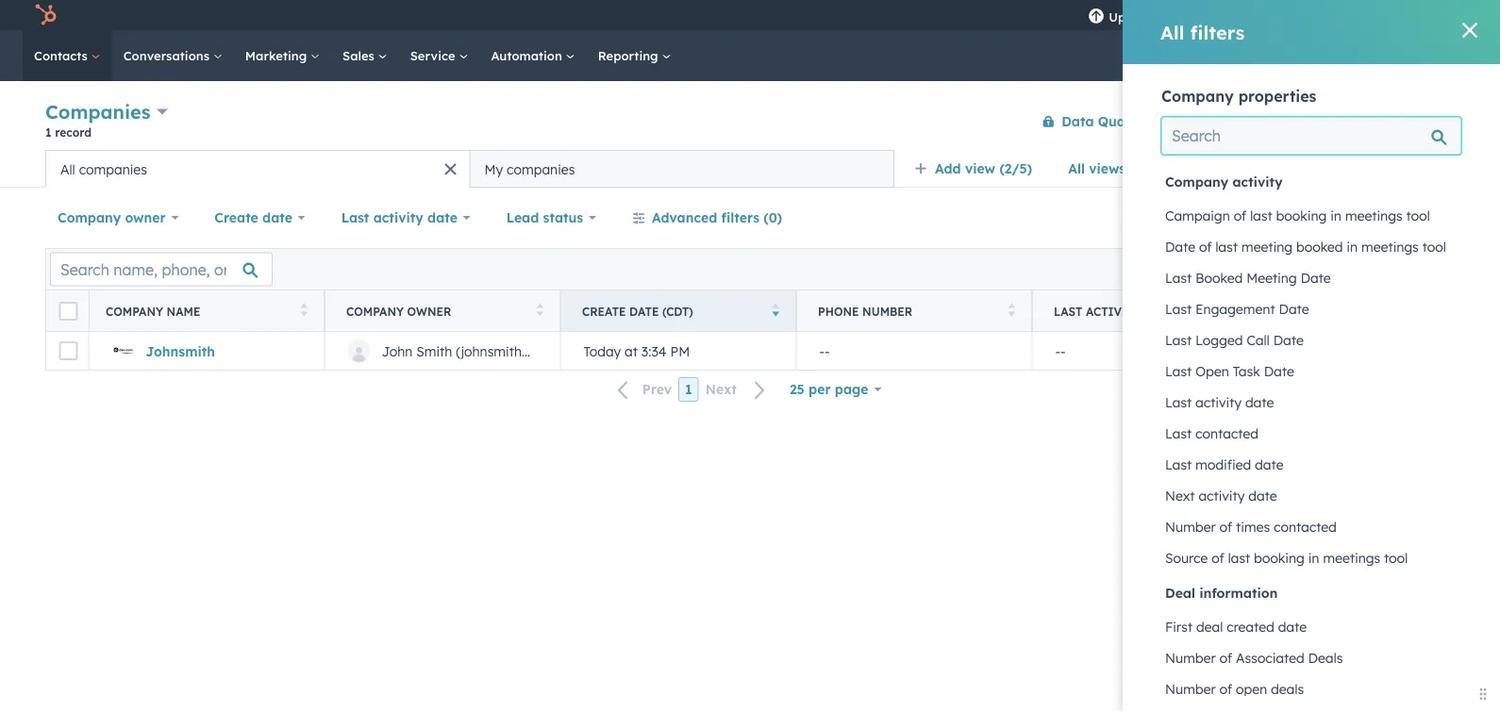 Task type: describe. For each thing, give the bounding box(es) containing it.
associated
[[1236, 650, 1305, 667]]

export button
[[1286, 257, 1346, 282]]

next activity date button
[[1162, 480, 1462, 512]]

johnsmith
[[146, 343, 215, 359]]

1 for 1 record
[[45, 125, 51, 139]]

pm
[[670, 343, 690, 359]]

descending sort. press to sort ascending. element
[[772, 303, 779, 319]]

properties
[[1239, 87, 1317, 106]]

booked
[[1196, 270, 1243, 286]]

status
[[543, 209, 583, 226]]

open
[[1196, 363, 1229, 380]]

meeting
[[1242, 239, 1293, 255]]

number of associated deals button
[[1162, 643, 1462, 674]]

number for number of associated deals
[[1165, 650, 1216, 667]]

last for last engagement date button
[[1165, 301, 1192, 318]]

last engagement date
[[1165, 301, 1309, 318]]

my companies
[[485, 161, 575, 177]]

advanced filters (0)
[[652, 209, 782, 226]]

1 vertical spatial meetings
[[1362, 239, 1419, 255]]

reporting
[[598, 48, 662, 63]]

1 press to sort. element from the left
[[301, 303, 308, 319]]

last for last booked meeting date button
[[1165, 270, 1192, 286]]

hubspot link
[[23, 4, 71, 26]]

pagination navigation
[[606, 377, 777, 402]]

company up campaign
[[1165, 174, 1229, 190]]

data
[[1062, 113, 1094, 129]]

tool for campaign of last booking in meetings tool
[[1406, 208, 1430, 224]]

press to sort. element for last activity date (cdt)
[[1244, 303, 1251, 319]]

prev button
[[606, 378, 679, 402]]

times
[[1236, 519, 1270, 535]]

created
[[1227, 619, 1275, 635]]

date down campaign
[[1165, 239, 1196, 255]]

contacted inside button
[[1274, 519, 1337, 535]]

companies banner
[[45, 97, 1455, 150]]

Search name, phone, or domain search field
[[50, 252, 273, 286]]

company properties
[[1162, 87, 1317, 106]]

reporting link
[[587, 30, 683, 81]]

25 per page button
[[777, 371, 894, 409]]

help button
[[1260, 0, 1292, 30]]

press to sort. element for company owner
[[536, 303, 543, 319]]

prev
[[642, 381, 672, 398]]

2 (cdt) from the left
[[1179, 304, 1209, 318]]

25 per page
[[790, 381, 869, 398]]

automation link
[[480, 30, 587, 81]]

company owner inside popup button
[[58, 209, 166, 226]]

quality
[[1098, 113, 1147, 129]]

coraopolis button
[[1268, 332, 1500, 370]]

activity inside last activity date popup button
[[373, 209, 423, 226]]

Search HubSpot search field
[[1235, 40, 1466, 72]]

2 -- from the left
[[1055, 343, 1066, 359]]

company left name
[[106, 304, 163, 318]]

date up number of associated deals button at the bottom of page
[[1278, 619, 1307, 635]]

companies button
[[45, 98, 168, 125]]

last engagement date button
[[1162, 293, 1462, 325]]

company inside popup button
[[58, 209, 121, 226]]

company name
[[106, 304, 201, 318]]

export
[[1298, 262, 1334, 276]]

last open task date
[[1165, 363, 1294, 380]]

date up today at 3:34 pm
[[629, 304, 659, 318]]

activity inside next activity date button
[[1199, 488, 1245, 504]]

(0)
[[764, 209, 782, 226]]

source of last booking in meetings tool
[[1165, 550, 1408, 567]]

john smith image
[[1370, 7, 1387, 24]]

views
[[1089, 160, 1126, 177]]

advanced filters (0) button
[[620, 199, 795, 237]]

date of last meeting booked in meetings tool button
[[1162, 231, 1462, 263]]

company up the john
[[346, 304, 404, 318]]

last activity date (cdt)
[[1054, 304, 1209, 318]]

today at 3:34 pm
[[584, 343, 690, 359]]

4 - from the left
[[1061, 343, 1066, 359]]

my
[[485, 161, 503, 177]]

tool inside date of last meeting booked in meetings tool button
[[1423, 239, 1446, 255]]

number for number of times contacted
[[1165, 519, 1216, 535]]

last booked meeting date button
[[1162, 262, 1462, 294]]

create date
[[215, 209, 292, 226]]

upgrade
[[1109, 9, 1162, 25]]

1 for 1
[[685, 381, 692, 398]]

of for number of times contacted
[[1220, 519, 1232, 535]]

company
[[1389, 114, 1439, 128]]

john
[[382, 343, 413, 359]]

calling icon image
[[1188, 7, 1205, 24]]

date inside 'button'
[[1264, 363, 1294, 380]]

of for campaign of last booking in meetings tool
[[1234, 208, 1247, 224]]

press to sort. image for company owner
[[536, 303, 543, 317]]

number of times contacted button
[[1162, 511, 1462, 543]]

notifications button
[[1323, 0, 1355, 30]]

campaign
[[1165, 208, 1230, 224]]

open
[[1236, 681, 1267, 698]]

contacts link
[[23, 30, 112, 81]]

data quality button
[[1030, 102, 1148, 140]]

smith
[[416, 343, 452, 359]]

deal
[[1165, 585, 1196, 602]]

number up -- button
[[862, 304, 913, 318]]

in for source of last booking in meetings tool
[[1309, 550, 1320, 567]]

1 - from the left
[[819, 343, 825, 359]]

close image
[[1463, 23, 1478, 38]]

deal information
[[1165, 585, 1278, 602]]

last modified date button
[[1162, 449, 1462, 481]]

all for all companies
[[60, 161, 75, 177]]

companies
[[45, 100, 151, 124]]

1 horizontal spatial company owner
[[346, 304, 451, 318]]

last modified date
[[1165, 457, 1284, 473]]

date down 'task'
[[1245, 394, 1274, 411]]

hubspot image
[[34, 4, 57, 26]]

all for all views
[[1068, 160, 1085, 177]]

press to sort. element for phone number
[[1008, 303, 1015, 319]]

number of associated deals
[[1165, 650, 1343, 667]]

date right modified
[[1255, 457, 1284, 473]]

lead status
[[506, 209, 583, 226]]

booking for campaign
[[1276, 208, 1327, 224]]

first deal created date button
[[1162, 611, 1462, 643]]

activity
[[1086, 304, 1142, 318]]

notifications image
[[1331, 8, 1348, 25]]

meetings for campaign of last booking in meetings tool
[[1345, 208, 1403, 224]]

meeting
[[1247, 270, 1297, 286]]

john smith (johnsmith43233@gmail.com) button
[[325, 332, 641, 370]]

(johnsmith43233@gmail.com)
[[456, 343, 641, 359]]

last activity date inside button
[[1165, 394, 1274, 411]]

johnsmith button
[[1359, 0, 1476, 30]]

tool for source of last booking in meetings tool
[[1384, 550, 1408, 567]]

last contacted
[[1165, 426, 1259, 442]]

actions button
[[1159, 106, 1242, 136]]

activity inside last activity date button
[[1196, 394, 1242, 411]]

marketplaces image
[[1228, 8, 1245, 25]]

johnsmith link
[[146, 343, 215, 359]]

row group containing company activity
[[1162, 162, 1462, 711]]

date down the booked
[[1301, 270, 1331, 286]]

last for date
[[1216, 239, 1238, 255]]

last for last logged call date button
[[1165, 332, 1192, 349]]

companies for my companies
[[507, 161, 575, 177]]

create date button
[[202, 199, 318, 237]]

create for create company
[[1350, 114, 1386, 128]]

filters for all
[[1190, 20, 1245, 44]]

owner inside popup button
[[125, 209, 166, 226]]

press to sort. image for phone number
[[1008, 303, 1015, 317]]

john smith (johnsmith43233@gmail.com)
[[382, 343, 641, 359]]

last open task date button
[[1162, 356, 1462, 387]]

next for next activity date
[[1165, 488, 1195, 504]]

create for create date (cdt)
[[582, 304, 626, 318]]



Task type: vqa. For each thing, say whether or not it's contained in the screenshot.
navigation
no



Task type: locate. For each thing, give the bounding box(es) containing it.
booking up date of last meeting booked in meetings tool on the right top of page
[[1276, 208, 1327, 224]]

of down company activity
[[1234, 208, 1247, 224]]

last activity date button
[[1162, 387, 1462, 418]]

number for number of open deals
[[1165, 681, 1216, 698]]

sales
[[343, 48, 378, 63]]

1 vertical spatial tool
[[1423, 239, 1446, 255]]

booking
[[1276, 208, 1327, 224], [1254, 550, 1305, 567]]

of inside button
[[1220, 519, 1232, 535]]

my companies button
[[470, 150, 895, 188]]

2 vertical spatial create
[[582, 304, 626, 318]]

0 horizontal spatial last activity date
[[341, 209, 458, 226]]

last for source
[[1228, 550, 1250, 567]]

1 vertical spatial in
[[1347, 239, 1358, 255]]

2 vertical spatial meetings
[[1323, 550, 1381, 567]]

menu containing johnsmith
[[1075, 0, 1478, 30]]

1 horizontal spatial (cdt)
[[1179, 304, 1209, 318]]

last booked meeting date
[[1165, 270, 1331, 286]]

4 press to sort. element from the left
[[1244, 303, 1251, 319]]

service link
[[399, 30, 480, 81]]

owner up smith at left
[[407, 304, 451, 318]]

2 press to sort. image from the left
[[1008, 303, 1015, 317]]

press to sort. element
[[301, 303, 308, 319], [536, 303, 543, 319], [1008, 303, 1015, 319], [1244, 303, 1251, 319]]

next
[[706, 381, 737, 398], [1165, 488, 1195, 504]]

last for last contacted 'button'
[[1165, 426, 1192, 442]]

per
[[809, 381, 831, 398]]

create for create date
[[215, 209, 258, 226]]

create left company in the top right of the page
[[1350, 114, 1386, 128]]

last for "last modified date" button
[[1165, 457, 1192, 473]]

2 horizontal spatial in
[[1347, 239, 1358, 255]]

0 horizontal spatial companies
[[79, 161, 147, 177]]

0 vertical spatial contacted
[[1196, 426, 1259, 442]]

0 horizontal spatial owner
[[125, 209, 166, 226]]

0 horizontal spatial press to sort. image
[[536, 303, 543, 317]]

last logged call date
[[1165, 332, 1304, 349]]

last logged call date button
[[1162, 325, 1462, 356]]

company
[[1162, 87, 1234, 106], [1165, 174, 1229, 190], [58, 209, 121, 226], [106, 304, 163, 318], [346, 304, 404, 318]]

date right activity on the right of the page
[[1146, 304, 1175, 318]]

0 horizontal spatial --
[[819, 343, 830, 359]]

of for date of last meeting booked in meetings tool
[[1199, 239, 1212, 255]]

menu
[[1075, 0, 1478, 30]]

import
[[1269, 114, 1307, 128]]

all down 1 record
[[60, 161, 75, 177]]

1 inside companies banner
[[45, 125, 51, 139]]

0 vertical spatial tool
[[1406, 208, 1430, 224]]

import button
[[1253, 106, 1323, 136]]

first
[[1165, 619, 1193, 635]]

all filters
[[1161, 20, 1245, 44]]

number up the source
[[1165, 519, 1216, 535]]

calling icon button
[[1181, 3, 1213, 28]]

booking for source
[[1254, 550, 1305, 567]]

0 vertical spatial company owner
[[58, 209, 166, 226]]

of for source of last booking in meetings tool
[[1212, 550, 1224, 567]]

0 vertical spatial booking
[[1276, 208, 1327, 224]]

(cdt) up logged
[[1179, 304, 1209, 318]]

1 vertical spatial booking
[[1254, 550, 1305, 567]]

meetings for source of last booking in meetings tool
[[1323, 550, 1381, 567]]

1 horizontal spatial in
[[1331, 208, 1342, 224]]

1 record
[[45, 125, 92, 139]]

1 horizontal spatial --
[[1055, 343, 1066, 359]]

1 inside button
[[685, 381, 692, 398]]

companies
[[79, 161, 147, 177], [507, 161, 575, 177]]

companies right my
[[507, 161, 575, 177]]

last for the last open task date 'button'
[[1165, 363, 1192, 380]]

0 horizontal spatial contacted
[[1196, 426, 1259, 442]]

last for campaign
[[1250, 208, 1273, 224]]

date
[[1165, 239, 1196, 255], [1301, 270, 1331, 286], [1279, 301, 1309, 318], [629, 304, 659, 318], [1146, 304, 1175, 318], [1274, 332, 1304, 349], [1264, 363, 1294, 380]]

of right the source
[[1212, 550, 1224, 567]]

marketplaces button
[[1217, 0, 1256, 30]]

company down all companies
[[58, 209, 121, 226]]

date right call
[[1274, 332, 1304, 349]]

last
[[1250, 208, 1273, 224], [1216, 239, 1238, 255], [1228, 550, 1250, 567]]

menu item
[[1175, 0, 1179, 30]]

last inside date of last meeting booked in meetings tool button
[[1216, 239, 1238, 255]]

all companies button
[[45, 150, 470, 188]]

all inside button
[[60, 161, 75, 177]]

booking inside "source of last booking in meetings tool" button
[[1254, 550, 1305, 567]]

filters for advanced
[[721, 209, 760, 226]]

0 vertical spatial meetings
[[1345, 208, 1403, 224]]

johnsmith
[[1391, 7, 1447, 23]]

descending sort. press to sort ascending. image
[[772, 303, 779, 317]]

last for last activity date button
[[1165, 394, 1192, 411]]

owner up search name, phone, or domain 'search field'
[[125, 209, 166, 226]]

in for campaign of last booking in meetings tool
[[1331, 208, 1342, 224]]

upgrade image
[[1088, 8, 1105, 25]]

last up booked
[[1216, 239, 1238, 255]]

create up today
[[582, 304, 626, 318]]

0 horizontal spatial next
[[706, 381, 737, 398]]

help image
[[1268, 8, 1284, 25]]

1 left 'record'
[[45, 125, 51, 139]]

1 horizontal spatial create
[[582, 304, 626, 318]]

1 vertical spatial create
[[215, 209, 258, 226]]

number of times contacted
[[1165, 519, 1337, 535]]

2 horizontal spatial all
[[1161, 20, 1185, 44]]

company owner button
[[45, 199, 191, 237]]

deal
[[1196, 619, 1223, 635]]

service
[[410, 48, 459, 63]]

at
[[625, 343, 638, 359]]

in down number of times contacted button
[[1309, 550, 1320, 567]]

row group
[[1162, 162, 1462, 711]]

of inside 'button'
[[1234, 208, 1247, 224]]

search image
[[1461, 49, 1474, 62]]

automation
[[491, 48, 566, 63]]

in inside 'button'
[[1331, 208, 1342, 224]]

press to sort. image
[[536, 303, 543, 317], [1008, 303, 1015, 317], [1244, 303, 1251, 317]]

1 press to sort. image from the left
[[536, 303, 543, 317]]

company owner up the john
[[346, 304, 451, 318]]

1 horizontal spatial 1
[[685, 381, 692, 398]]

date left lead
[[428, 209, 458, 226]]

company up actions popup button
[[1162, 87, 1234, 106]]

next activity date
[[1165, 488, 1277, 504]]

0 horizontal spatial create
[[215, 209, 258, 226]]

1 vertical spatial 1
[[685, 381, 692, 398]]

number left open
[[1165, 681, 1216, 698]]

3 press to sort. image from the left
[[1244, 303, 1251, 317]]

0 vertical spatial owner
[[125, 209, 166, 226]]

task
[[1233, 363, 1260, 380]]

source of last booking in meetings tool button
[[1162, 543, 1462, 574]]

date
[[262, 209, 292, 226], [428, 209, 458, 226], [1245, 394, 1274, 411], [1255, 457, 1284, 473], [1249, 488, 1277, 504], [1278, 619, 1307, 635]]

number inside button
[[1165, 519, 1216, 535]]

1 companies from the left
[[79, 161, 147, 177]]

1 horizontal spatial companies
[[507, 161, 575, 177]]

0 horizontal spatial (cdt)
[[662, 304, 693, 318]]

create date (cdt)
[[582, 304, 693, 318]]

0 horizontal spatial company owner
[[58, 209, 166, 226]]

1 vertical spatial next
[[1165, 488, 1195, 504]]

coraopolis
[[1291, 343, 1358, 359]]

create inside popup button
[[215, 209, 258, 226]]

0 vertical spatial last
[[1250, 208, 1273, 224]]

0 vertical spatial 1
[[45, 125, 51, 139]]

3:34
[[641, 343, 667, 359]]

0 vertical spatial last activity date
[[341, 209, 458, 226]]

meetings inside 'button'
[[1345, 208, 1403, 224]]

0 horizontal spatial all
[[60, 161, 75, 177]]

settings image
[[1299, 8, 1316, 25]]

booking inside "campaign of last booking in meetings tool" 'button'
[[1276, 208, 1327, 224]]

booking down times
[[1254, 550, 1305, 567]]

lead
[[506, 209, 539, 226]]

0 vertical spatial create
[[1350, 114, 1386, 128]]

create company
[[1350, 114, 1439, 128]]

press to sort. image
[[301, 303, 308, 317]]

date of last meeting booked in meetings tool
[[1165, 239, 1446, 255]]

companies for all companies
[[79, 161, 147, 177]]

2 vertical spatial last
[[1228, 550, 1250, 567]]

1 vertical spatial company owner
[[346, 304, 451, 318]]

of left open
[[1220, 681, 1232, 698]]

all for all filters
[[1161, 20, 1185, 44]]

1 vertical spatial contacted
[[1274, 519, 1337, 535]]

number of open deals button
[[1162, 674, 1462, 705]]

2 companies from the left
[[507, 161, 575, 177]]

number down first
[[1165, 650, 1216, 667]]

0 vertical spatial in
[[1331, 208, 1342, 224]]

filters inside button
[[721, 209, 760, 226]]

next down last modified date
[[1165, 488, 1195, 504]]

in
[[1331, 208, 1342, 224], [1347, 239, 1358, 255], [1309, 550, 1320, 567]]

2 vertical spatial tool
[[1384, 550, 1408, 567]]

create inside button
[[1350, 114, 1386, 128]]

0 horizontal spatial 1
[[45, 125, 51, 139]]

1 horizontal spatial all
[[1068, 160, 1085, 177]]

date down all companies button
[[262, 209, 292, 226]]

last inside "campaign of last booking in meetings tool" 'button'
[[1250, 208, 1273, 224]]

all views
[[1068, 160, 1126, 177]]

in up the booked
[[1331, 208, 1342, 224]]

of left times
[[1220, 519, 1232, 535]]

--
[[819, 343, 830, 359], [1055, 343, 1066, 359]]

3 - from the left
[[1055, 343, 1061, 359]]

press to sort. image for last activity date (cdt)
[[1244, 303, 1251, 317]]

contacted down next activity date button
[[1274, 519, 1337, 535]]

advanced
[[652, 209, 717, 226]]

create down all companies button
[[215, 209, 258, 226]]

last
[[341, 209, 369, 226], [1165, 270, 1192, 286], [1165, 301, 1192, 318], [1054, 304, 1083, 318], [1165, 332, 1192, 349], [1165, 363, 1192, 380], [1165, 394, 1192, 411], [1165, 426, 1192, 442], [1165, 457, 1192, 473]]

2 horizontal spatial press to sort. image
[[1244, 303, 1251, 317]]

1 vertical spatial last
[[1216, 239, 1238, 255]]

last contacted button
[[1162, 418, 1462, 450]]

company activity
[[1165, 174, 1283, 190]]

date up times
[[1249, 488, 1277, 504]]

tool inside "source of last booking in meetings tool" button
[[1384, 550, 1408, 567]]

(cdt) up pm
[[662, 304, 693, 318]]

deals
[[1271, 681, 1304, 698]]

engagement
[[1196, 301, 1275, 318]]

number
[[862, 304, 913, 318], [1165, 519, 1216, 535], [1165, 650, 1216, 667], [1165, 681, 1216, 698]]

0 horizontal spatial filters
[[721, 209, 760, 226]]

1 vertical spatial last activity date
[[1165, 394, 1274, 411]]

-- button
[[796, 332, 1032, 370]]

next inside 'pagination' navigation
[[706, 381, 737, 398]]

create company button
[[1334, 106, 1455, 136]]

2 - from the left
[[825, 343, 830, 359]]

2 horizontal spatial create
[[1350, 114, 1386, 128]]

company owner down all companies
[[58, 209, 166, 226]]

next right 1 button
[[706, 381, 737, 398]]

Search search field
[[1162, 117, 1462, 155]]

date right 'task'
[[1264, 363, 1294, 380]]

of
[[1234, 208, 1247, 224], [1199, 239, 1212, 255], [1220, 519, 1232, 535], [1212, 550, 1224, 567], [1220, 650, 1232, 667], [1220, 681, 1232, 698]]

date up last logged call date button
[[1279, 301, 1309, 318]]

last activity date inside popup button
[[341, 209, 458, 226]]

25
[[790, 381, 805, 398]]

tool inside "campaign of last booking in meetings tool" 'button'
[[1406, 208, 1430, 224]]

1 button
[[679, 377, 699, 402]]

0 vertical spatial filters
[[1190, 20, 1245, 44]]

contacted up last modified date
[[1196, 426, 1259, 442]]

marketing link
[[234, 30, 331, 81]]

modified
[[1196, 457, 1251, 473]]

1 horizontal spatial contacted
[[1274, 519, 1337, 535]]

campaign of last booking in meetings tool button
[[1162, 200, 1462, 232]]

phone number
[[818, 304, 913, 318]]

0 horizontal spatial in
[[1309, 550, 1320, 567]]

last down number of times contacted on the bottom of the page
[[1228, 550, 1250, 567]]

all companies
[[60, 161, 147, 177]]

all left views
[[1068, 160, 1085, 177]]

-- up 25 per page
[[819, 343, 830, 359]]

meetings up date of last meeting booked in meetings tool button
[[1345, 208, 1403, 224]]

record
[[55, 125, 92, 139]]

1 -- from the left
[[819, 343, 830, 359]]

contacted inside 'button'
[[1196, 426, 1259, 442]]

2 press to sort. element from the left
[[536, 303, 543, 319]]

1 vertical spatial filters
[[721, 209, 760, 226]]

next for next
[[706, 381, 737, 398]]

1 right prev
[[685, 381, 692, 398]]

meetings down number of times contacted button
[[1323, 550, 1381, 567]]

1 horizontal spatial filters
[[1190, 20, 1245, 44]]

1 (cdt) from the left
[[662, 304, 693, 318]]

3 press to sort. element from the left
[[1008, 303, 1015, 319]]

-- down last activity date (cdt)
[[1055, 343, 1066, 359]]

1 horizontal spatial owner
[[407, 304, 451, 318]]

1 horizontal spatial next
[[1165, 488, 1195, 504]]

1 vertical spatial owner
[[407, 304, 451, 318]]

last up meeting on the top of the page
[[1250, 208, 1273, 224]]

-- inside button
[[819, 343, 830, 359]]

marketing
[[245, 48, 310, 63]]

city
[[1290, 304, 1318, 318]]

last inside popup button
[[341, 209, 369, 226]]

meetings right the booked
[[1362, 239, 1419, 255]]

0 vertical spatial next
[[706, 381, 737, 398]]

2 vertical spatial in
[[1309, 550, 1320, 567]]

of for number of associated deals
[[1220, 650, 1232, 667]]

of up number of open deals
[[1220, 650, 1232, 667]]

source
[[1165, 550, 1208, 567]]

1 horizontal spatial last activity date
[[1165, 394, 1274, 411]]

last inside "source of last booking in meetings tool" button
[[1228, 550, 1250, 567]]

activity
[[1233, 174, 1283, 190], [373, 209, 423, 226], [1196, 394, 1242, 411], [1199, 488, 1245, 504]]

all left 'calling icon'
[[1161, 20, 1185, 44]]

1 horizontal spatial press to sort. image
[[1008, 303, 1015, 317]]

sales link
[[331, 30, 399, 81]]

of down campaign
[[1199, 239, 1212, 255]]

last activity date button
[[329, 199, 483, 237]]

in right the booked
[[1347, 239, 1358, 255]]

of for number of open deals
[[1220, 681, 1232, 698]]

(2/5)
[[1000, 160, 1032, 177]]

companies up company owner popup button
[[79, 161, 147, 177]]



